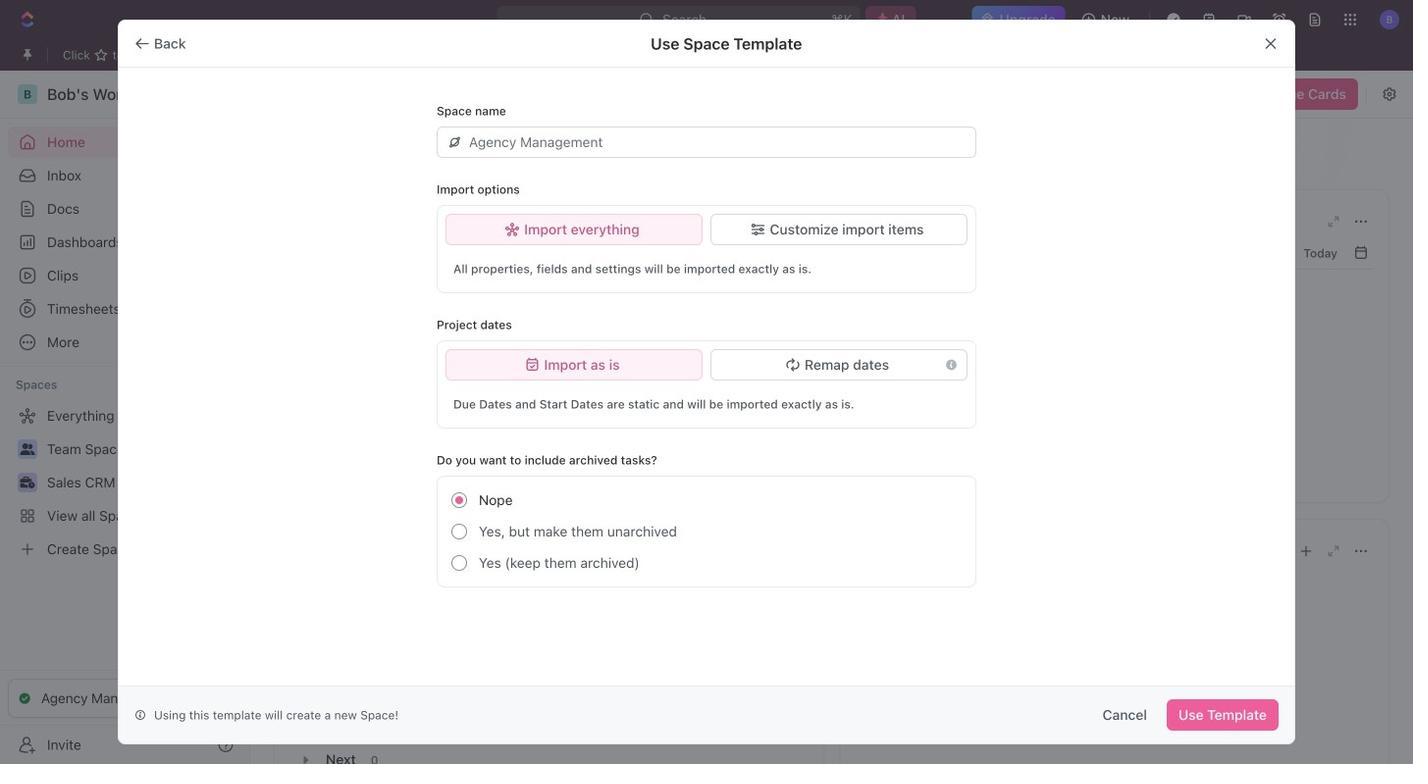 Task type: vqa. For each thing, say whether or not it's contained in the screenshot.
the right Add
no



Task type: describe. For each thing, give the bounding box(es) containing it.
no recent items image
[[510, 286, 588, 364]]



Task type: locate. For each thing, give the bounding box(es) containing it.
None radio
[[451, 493, 467, 508], [451, 555, 467, 571], [451, 493, 467, 508], [451, 555, 467, 571]]

tree inside sidebar navigation
[[8, 400, 241, 565]]

option group
[[451, 485, 968, 579]]

Agency Management text field
[[469, 128, 965, 157]]

tree
[[8, 400, 241, 565]]

sidebar navigation
[[0, 71, 250, 764]]

None radio
[[451, 524, 467, 540]]



